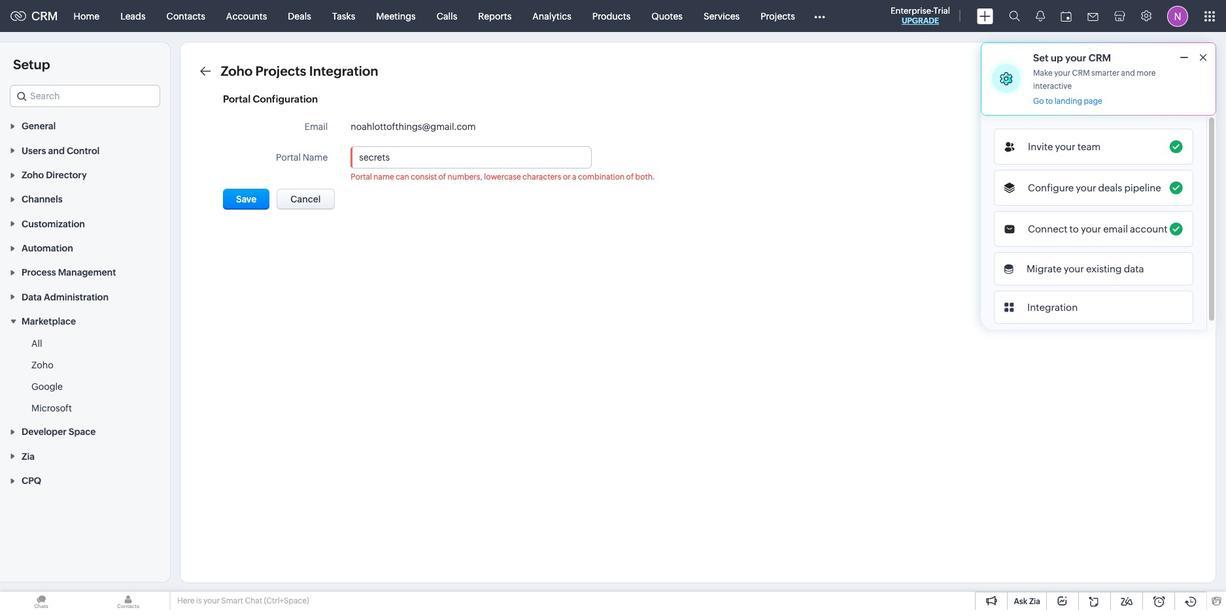 Task type: vqa. For each thing, say whether or not it's contained in the screenshot.
the top 555-555-5555
no



Task type: locate. For each thing, give the bounding box(es) containing it.
0 vertical spatial portal
[[223, 94, 251, 105]]

your right migrate
[[1064, 264, 1084, 275]]

None field
[[10, 85, 160, 107]]

meetings link
[[366, 0, 426, 32]]

0 vertical spatial and
[[1122, 69, 1136, 78]]

analytics
[[533, 11, 572, 21]]

invite your team
[[1028, 141, 1101, 152]]

team
[[1078, 141, 1101, 152]]

2 vertical spatial crm
[[1073, 69, 1090, 78]]

projects left other modules field
[[761, 11, 795, 21]]

management
[[58, 268, 116, 278]]

process management
[[22, 268, 116, 278]]

accounts link
[[216, 0, 278, 32]]

2 of from the left
[[626, 173, 634, 182]]

profile element
[[1160, 0, 1196, 32]]

integration down tasks link at the top
[[309, 63, 378, 78]]

email
[[305, 122, 328, 132]]

set
[[1034, 52, 1049, 63]]

leads link
[[110, 0, 156, 32]]

integration
[[309, 63, 378, 78], [1028, 302, 1078, 313]]

name
[[303, 152, 328, 163]]

control
[[67, 146, 100, 156]]

reports link
[[468, 0, 522, 32]]

search element
[[1001, 0, 1028, 32]]

your left team
[[1055, 141, 1076, 152]]

account
[[1130, 224, 1168, 235]]

1 horizontal spatial to
[[1070, 224, 1079, 235]]

email
[[1104, 224, 1128, 235]]

automation button
[[0, 236, 170, 260]]

Search text field
[[10, 86, 160, 107]]

and inside users and control dropdown button
[[48, 146, 65, 156]]

zoho inside marketplace region
[[31, 360, 53, 371]]

a
[[572, 173, 577, 182]]

microsoft link
[[31, 402, 72, 415]]

deals
[[1099, 183, 1123, 194]]

to right go
[[1046, 97, 1053, 106]]

and right users
[[48, 146, 65, 156]]

cpq
[[22, 476, 41, 487]]

developer space
[[22, 427, 96, 438]]

of
[[439, 173, 446, 182], [626, 173, 634, 182]]

ask
[[1014, 598, 1028, 607]]

1 horizontal spatial and
[[1122, 69, 1136, 78]]

0 horizontal spatial to
[[1046, 97, 1053, 106]]

projects up configuration
[[255, 63, 306, 78]]

general button
[[0, 114, 170, 138]]

to inside set up your crm make your crm smarter and more interactive go to landing page
[[1046, 97, 1053, 106]]

1 horizontal spatial of
[[626, 173, 634, 182]]

zoho link
[[31, 359, 53, 372]]

create menu element
[[969, 0, 1001, 32]]

zia button
[[0, 444, 170, 469]]

your left email
[[1081, 224, 1102, 235]]

zoho directory button
[[0, 163, 170, 187]]

process
[[22, 268, 56, 278]]

zoho
[[221, 63, 253, 78], [22, 170, 44, 181], [31, 360, 53, 371]]

portal
[[223, 94, 251, 105], [276, 152, 301, 163], [351, 173, 372, 182]]

1 horizontal spatial projects
[[761, 11, 795, 21]]

all
[[31, 339, 42, 349]]

1 horizontal spatial integration
[[1028, 302, 1078, 313]]

search image
[[1009, 10, 1020, 22]]

home link
[[63, 0, 110, 32]]

0 horizontal spatial of
[[439, 173, 446, 182]]

portal left name on the left top of the page
[[351, 173, 372, 182]]

services
[[704, 11, 740, 21]]

data
[[1124, 264, 1144, 275]]

microsoft
[[31, 404, 72, 414]]

deals
[[288, 11, 311, 21]]

tasks link
[[322, 0, 366, 32]]

enterprise-trial upgrade
[[891, 6, 950, 26]]

can
[[396, 173, 409, 182]]

portal for portal configuration
[[223, 94, 251, 105]]

0 vertical spatial zoho
[[221, 63, 253, 78]]

lowercase
[[484, 173, 521, 182]]

and
[[1122, 69, 1136, 78], [48, 146, 65, 156]]

1 horizontal spatial zia
[[1030, 598, 1041, 607]]

channels
[[22, 195, 63, 205]]

0 horizontal spatial integration
[[309, 63, 378, 78]]

and inside set up your crm make your crm smarter and more interactive go to landing page
[[1122, 69, 1136, 78]]

users and control
[[22, 146, 100, 156]]

crm up smarter on the right of the page
[[1089, 52, 1111, 63]]

0 vertical spatial crm
[[31, 9, 58, 23]]

both.
[[636, 173, 655, 182]]

calls
[[437, 11, 457, 21]]

or
[[563, 173, 571, 182]]

contacts
[[167, 11, 205, 21]]

up
[[1051, 52, 1063, 63]]

profile image
[[1168, 6, 1189, 26]]

numbers,
[[448, 173, 483, 182]]

portal left "name"
[[276, 152, 301, 163]]

portal for portal name can consist of numbers, lowercase characters or a combination of both.
[[351, 173, 372, 182]]

of right consist
[[439, 173, 446, 182]]

0 vertical spatial integration
[[309, 63, 378, 78]]

portal left configuration
[[223, 94, 251, 105]]

your down up
[[1055, 69, 1071, 78]]

contacts link
[[156, 0, 216, 32]]

1 vertical spatial portal
[[276, 152, 301, 163]]

1 vertical spatial zia
[[1030, 598, 1041, 607]]

integration down migrate
[[1028, 302, 1078, 313]]

1 vertical spatial zoho
[[22, 170, 44, 181]]

landing
[[1055, 97, 1083, 106]]

your
[[1066, 52, 1087, 63], [1055, 69, 1071, 78], [1055, 141, 1076, 152], [1076, 183, 1097, 194], [1081, 224, 1102, 235], [1064, 264, 1084, 275], [203, 597, 220, 606]]

0 vertical spatial projects
[[761, 11, 795, 21]]

projects
[[761, 11, 795, 21], [255, 63, 306, 78]]

zia right ask
[[1030, 598, 1041, 607]]

developer space button
[[0, 420, 170, 444]]

signals image
[[1036, 10, 1045, 22]]

1 horizontal spatial portal
[[276, 152, 301, 163]]

process management button
[[0, 260, 170, 285]]

users and control button
[[0, 138, 170, 163]]

crm link
[[10, 9, 58, 23]]

crm left smarter on the right of the page
[[1073, 69, 1090, 78]]

all link
[[31, 338, 42, 351]]

2 horizontal spatial portal
[[351, 173, 372, 182]]

0 vertical spatial zia
[[22, 452, 35, 462]]

to right connect
[[1070, 224, 1079, 235]]

0 horizontal spatial portal
[[223, 94, 251, 105]]

2 vertical spatial zoho
[[31, 360, 53, 371]]

to
[[1046, 97, 1053, 106], [1070, 224, 1079, 235]]

zoho up portal configuration
[[221, 63, 253, 78]]

administration
[[44, 292, 109, 303]]

0 horizontal spatial and
[[48, 146, 65, 156]]

and left more on the right of the page
[[1122, 69, 1136, 78]]

projects inside projects link
[[761, 11, 795, 21]]

save
[[236, 194, 257, 205]]

developer
[[22, 427, 67, 438]]

2 vertical spatial portal
[[351, 173, 372, 182]]

zia up cpq on the left bottom
[[22, 452, 35, 462]]

zoho down users
[[22, 170, 44, 181]]

zoho directory
[[22, 170, 87, 181]]

0 horizontal spatial zia
[[22, 452, 35, 462]]

1 vertical spatial and
[[48, 146, 65, 156]]

your left deals
[[1076, 183, 1097, 194]]

tasks
[[332, 11, 355, 21]]

1 vertical spatial integration
[[1028, 302, 1078, 313]]

of left "both."
[[626, 173, 634, 182]]

cancel
[[291, 194, 321, 205]]

0 vertical spatial to
[[1046, 97, 1053, 106]]

zoho up google
[[31, 360, 53, 371]]

chat
[[245, 597, 262, 606]]

0 horizontal spatial projects
[[255, 63, 306, 78]]

zoho projects integration
[[221, 63, 378, 78]]

zoho inside "zoho directory" dropdown button
[[22, 170, 44, 181]]

setup
[[13, 57, 50, 72]]

crm left home on the top of the page
[[31, 9, 58, 23]]



Task type: describe. For each thing, give the bounding box(es) containing it.
portal configuration
[[223, 94, 318, 105]]

interactive
[[1034, 82, 1072, 91]]

your right is
[[203, 597, 220, 606]]

customization button
[[0, 212, 170, 236]]

mails image
[[1088, 13, 1099, 21]]

existing
[[1086, 264, 1122, 275]]

portal for portal name
[[276, 152, 301, 163]]

connect to your email account
[[1028, 224, 1168, 235]]

more
[[1137, 69, 1156, 78]]

users
[[22, 146, 46, 156]]

1 vertical spatial to
[[1070, 224, 1079, 235]]

trial
[[934, 6, 950, 16]]

noahlottofthings@gmail.com
[[351, 122, 476, 132]]

products link
[[582, 0, 641, 32]]

ask zia
[[1014, 598, 1041, 607]]

configuration
[[253, 94, 318, 105]]

here is your smart chat (ctrl+space)
[[177, 597, 309, 606]]

marketplace
[[22, 317, 76, 327]]

data administration
[[22, 292, 109, 303]]

zoho for zoho projects integration
[[221, 63, 253, 78]]

go to landing page link
[[1034, 97, 1103, 107]]

data administration button
[[0, 285, 170, 309]]

enterprise-
[[891, 6, 934, 16]]

reports
[[478, 11, 512, 21]]

portal name
[[276, 152, 328, 163]]

smart
[[221, 597, 243, 606]]

deals link
[[278, 0, 322, 32]]

chats image
[[0, 593, 82, 611]]

quotes link
[[641, 0, 693, 32]]

Other Modules field
[[806, 6, 834, 26]]

calendar image
[[1061, 11, 1072, 21]]

meetings
[[376, 11, 416, 21]]

channels button
[[0, 187, 170, 212]]

migrate your existing data
[[1027, 264, 1144, 275]]

cpq button
[[0, 469, 170, 493]]

go
[[1034, 97, 1044, 106]]

google link
[[31, 381, 63, 394]]

accounts
[[226, 11, 267, 21]]

quotes
[[652, 11, 683, 21]]

page
[[1084, 97, 1103, 106]]

mails element
[[1080, 1, 1107, 31]]

combination
[[578, 173, 625, 182]]

projects link
[[750, 0, 806, 32]]

marketplace button
[[0, 309, 170, 334]]

connect
[[1028, 224, 1068, 235]]

invite
[[1028, 141, 1053, 152]]

configure your deals pipeline
[[1028, 183, 1162, 194]]

migrate
[[1027, 264, 1062, 275]]

(ctrl+space)
[[264, 597, 309, 606]]

products
[[593, 11, 631, 21]]

1 of from the left
[[439, 173, 446, 182]]

directory
[[46, 170, 87, 181]]

customization
[[22, 219, 85, 229]]

Portal Name text field
[[351, 147, 591, 168]]

1 vertical spatial projects
[[255, 63, 306, 78]]

zia inside dropdown button
[[22, 452, 35, 462]]

consist
[[411, 173, 437, 182]]

here
[[177, 597, 195, 606]]

make
[[1034, 69, 1053, 78]]

save button
[[223, 189, 270, 210]]

cancel button
[[277, 189, 335, 210]]

space
[[69, 427, 96, 438]]

characters
[[523, 173, 562, 182]]

create menu image
[[977, 8, 994, 24]]

upgrade
[[902, 16, 939, 26]]

configure
[[1028, 183, 1074, 194]]

your right up
[[1066, 52, 1087, 63]]

portal name can consist of numbers, lowercase characters or a combination of both.
[[351, 173, 655, 182]]

set up your crm make your crm smarter and more interactive go to landing page
[[1034, 52, 1156, 106]]

leads
[[120, 11, 146, 21]]

pipeline
[[1125, 183, 1162, 194]]

name
[[374, 173, 394, 182]]

zoho for zoho directory
[[22, 170, 44, 181]]

general
[[22, 121, 56, 132]]

analytics link
[[522, 0, 582, 32]]

contacts image
[[87, 593, 169, 611]]

signals element
[[1028, 0, 1053, 32]]

data
[[22, 292, 42, 303]]

1 vertical spatial crm
[[1089, 52, 1111, 63]]

marketplace region
[[0, 334, 170, 420]]

is
[[196, 597, 202, 606]]



